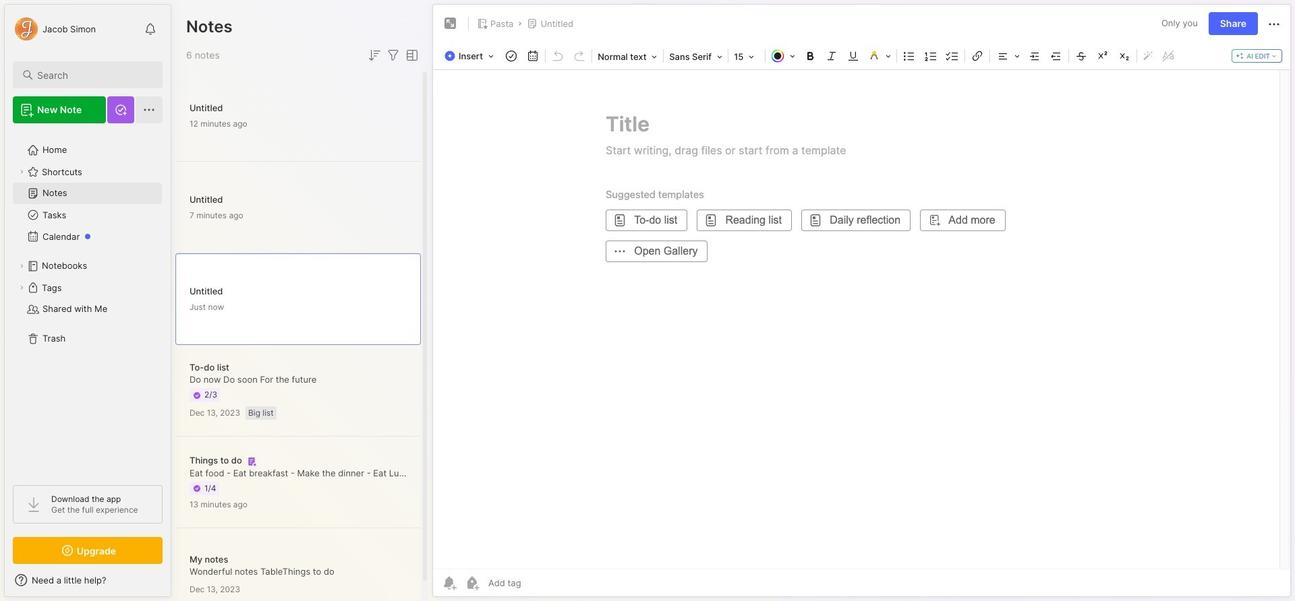 Task type: vqa. For each thing, say whether or not it's contained in the screenshot.
Superscript image
yes



Task type: locate. For each thing, give the bounding box(es) containing it.
add a reminder image
[[441, 576, 458, 592]]

indent image
[[1026, 47, 1045, 65]]

outdent image
[[1047, 47, 1066, 65]]

tree
[[5, 132, 171, 474]]

note window element
[[433, 4, 1292, 601]]

Highlight field
[[865, 47, 896, 65]]

bold image
[[801, 47, 820, 65]]

Account field
[[13, 16, 96, 43]]

task image
[[502, 47, 521, 65]]

None search field
[[37, 67, 150, 83]]

main element
[[0, 0, 175, 602]]

Insert field
[[441, 47, 501, 65]]

expand tags image
[[18, 284, 26, 292]]

Alignment field
[[992, 47, 1025, 65]]

Sort options field
[[366, 47, 383, 63]]

more actions image
[[1267, 16, 1283, 32]]

Font size field
[[730, 47, 764, 66]]

subscript image
[[1116, 47, 1135, 65]]

Note Editor text field
[[433, 70, 1291, 570]]

Heading level field
[[594, 47, 662, 66]]

Add filters field
[[385, 47, 402, 63]]

strikethrough image
[[1072, 47, 1091, 65]]

add tag image
[[464, 576, 481, 592]]

checklist image
[[944, 47, 962, 65]]

tree inside main element
[[5, 132, 171, 474]]



Task type: describe. For each thing, give the bounding box(es) containing it.
expand note image
[[443, 16, 459, 32]]

Font color field
[[767, 47, 800, 65]]

italic image
[[823, 47, 842, 65]]

View options field
[[402, 47, 420, 63]]

calendar event image
[[524, 47, 543, 65]]

Font family field
[[666, 47, 727, 66]]

superscript image
[[1094, 47, 1113, 65]]

WHAT'S NEW field
[[5, 570, 171, 592]]

underline image
[[844, 47, 863, 65]]

none search field inside main element
[[37, 67, 150, 83]]

More actions field
[[1267, 15, 1283, 32]]

Search text field
[[37, 69, 150, 82]]

expand notebooks image
[[18, 263, 26, 271]]

bulleted list image
[[900, 47, 919, 65]]

add filters image
[[385, 47, 402, 63]]

click to collapse image
[[170, 577, 181, 593]]

Add tag field
[[487, 578, 589, 590]]

numbered list image
[[922, 47, 941, 65]]

insert link image
[[969, 47, 987, 65]]



